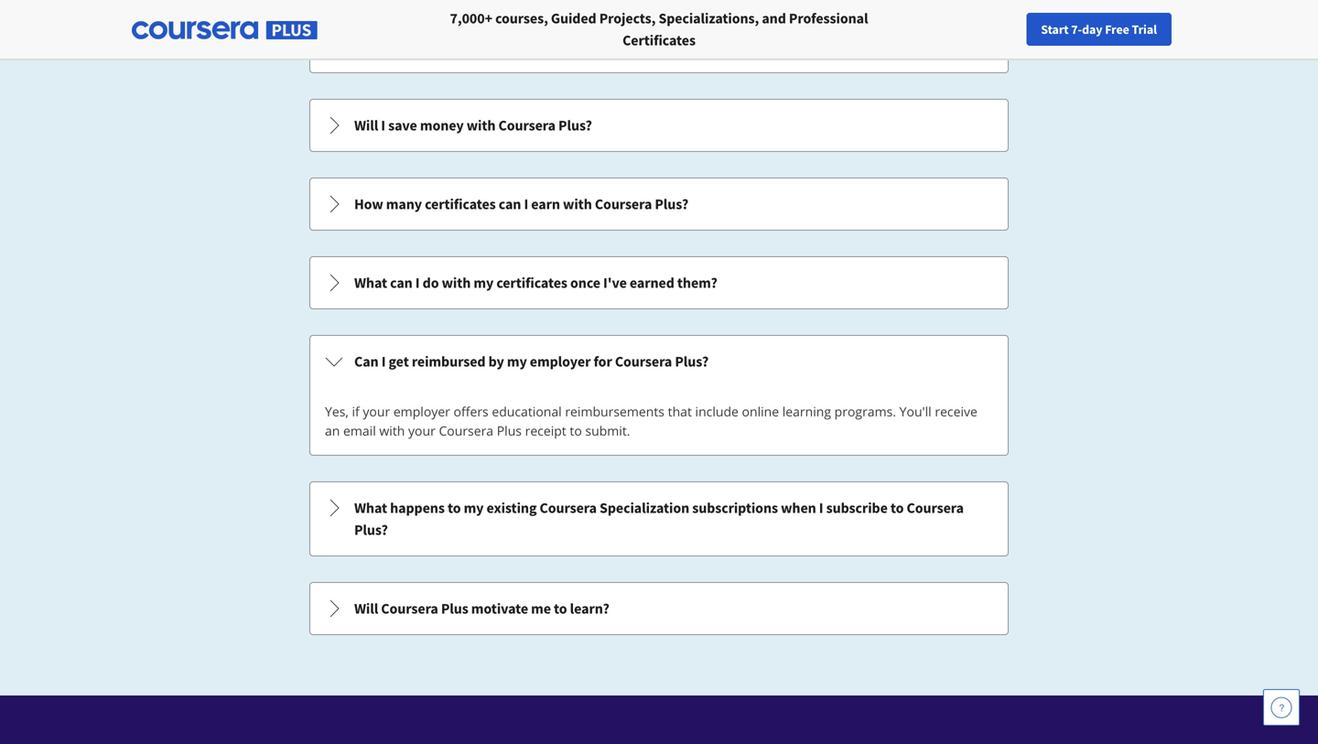 Task type: locate. For each thing, give the bounding box(es) containing it.
coursera inside yes, if your employer offers educational reimbursements that include online learning programs. you'll receive an email with your coursera plus receipt to submit.
[[439, 422, 493, 439]]

list
[[308, 0, 1011, 637]]

happens
[[390, 499, 445, 517]]

that
[[668, 403, 692, 420]]

day
[[1082, 21, 1103, 38]]

list containing will i save money with coursera plus?
[[308, 0, 1011, 637]]

2 what from the top
[[354, 499, 387, 517]]

will coursera plus motivate me to learn? button
[[310, 583, 1008, 634]]

plus left motivate
[[441, 600, 468, 618]]

0 horizontal spatial can
[[390, 274, 413, 292]]

1 vertical spatial my
[[507, 352, 527, 371]]

certificates left 'once'
[[496, 274, 567, 292]]

employer inside can i get reimbursed by my employer for coursera plus? "dropdown button"
[[530, 352, 591, 371]]

will coursera plus motivate me to learn?
[[354, 600, 610, 618]]

with right email
[[379, 422, 405, 439]]

with right the do
[[442, 274, 471, 292]]

1 vertical spatial employer
[[393, 403, 450, 420]]

motivate
[[471, 600, 528, 618]]

help center image
[[1271, 697, 1293, 719]]

existing
[[487, 499, 537, 517]]

i left the do
[[415, 274, 420, 292]]

7,000+
[[450, 9, 492, 27]]

to inside yes, if your employer offers educational reimbursements that include online learning programs. you'll receive an email with your coursera plus receipt to submit.
[[570, 422, 582, 439]]

1 will from the top
[[354, 116, 378, 135]]

1 what from the top
[[354, 274, 387, 292]]

1 vertical spatial what
[[354, 499, 387, 517]]

your
[[988, 21, 1013, 38], [363, 403, 390, 420], [408, 422, 436, 439]]

will inside dropdown button
[[354, 116, 378, 135]]

0 horizontal spatial your
[[363, 403, 390, 420]]

certificates inside dropdown button
[[425, 195, 496, 213]]

i left save
[[381, 116, 385, 135]]

what
[[354, 274, 387, 292], [354, 499, 387, 517]]

plus
[[497, 422, 522, 439], [441, 600, 468, 618]]

i
[[381, 116, 385, 135], [524, 195, 528, 213], [415, 274, 420, 292], [381, 352, 386, 371], [819, 499, 823, 517]]

will for will i save money with coursera plus?
[[354, 116, 378, 135]]

my right the do
[[474, 274, 494, 292]]

coursera inside "dropdown button"
[[615, 352, 672, 371]]

find your new career
[[962, 21, 1077, 38]]

0 vertical spatial certificates
[[425, 195, 496, 213]]

1 vertical spatial plus
[[441, 600, 468, 618]]

what inside what happens to my existing coursera specialization subscriptions when i subscribe to coursera plus?
[[354, 499, 387, 517]]

plus inside dropdown button
[[441, 600, 468, 618]]

2 will from the top
[[354, 600, 378, 618]]

certificates right the many on the top of the page
[[425, 195, 496, 213]]

0 vertical spatial plus
[[497, 422, 522, 439]]

employer left offers
[[393, 403, 450, 420]]

can i get reimbursed by my employer for coursera plus?
[[354, 352, 709, 371]]

when
[[781, 499, 816, 517]]

my left "existing"
[[464, 499, 484, 517]]

will inside dropdown button
[[354, 600, 378, 618]]

0 vertical spatial will
[[354, 116, 378, 135]]

2 vertical spatial my
[[464, 499, 484, 517]]

my for certificates
[[474, 274, 494, 292]]

1 horizontal spatial can
[[499, 195, 521, 213]]

1 vertical spatial can
[[390, 274, 413, 292]]

your right email
[[408, 422, 436, 439]]

my inside "dropdown button"
[[474, 274, 494, 292]]

plus down educational
[[497, 422, 522, 439]]

subscriptions
[[692, 499, 778, 517]]

many
[[386, 195, 422, 213]]

get
[[389, 352, 409, 371]]

coursera left motivate
[[381, 600, 438, 618]]

email
[[343, 422, 376, 439]]

earn
[[531, 195, 560, 213]]

trial
[[1132, 21, 1157, 38]]

0 vertical spatial can
[[499, 195, 521, 213]]

0 vertical spatial employer
[[530, 352, 591, 371]]

i right when
[[819, 499, 823, 517]]

new
[[1015, 21, 1039, 38]]

coursera image
[[22, 15, 138, 44]]

professional
[[789, 9, 868, 27]]

submit.
[[585, 422, 630, 439]]

1 horizontal spatial your
[[408, 422, 436, 439]]

what inside "dropdown button"
[[354, 274, 387, 292]]

1 vertical spatial your
[[363, 403, 390, 420]]

what for what can i do with my certificates once i've earned them?
[[354, 274, 387, 292]]

with right earn
[[563, 195, 592, 213]]

what for what happens to my existing coursera specialization subscriptions when i subscribe to coursera plus?
[[354, 499, 387, 517]]

career
[[1042, 21, 1077, 38]]

specialization
[[600, 499, 689, 517]]

2 horizontal spatial your
[[988, 21, 1013, 38]]

7,000+ courses, guided projects, specializations, and professional certificates
[[450, 9, 868, 49]]

receipt
[[525, 422, 566, 439]]

0 horizontal spatial certificates
[[425, 195, 496, 213]]

with
[[467, 116, 496, 135], [563, 195, 592, 213], [442, 274, 471, 292], [379, 422, 405, 439]]

can
[[499, 195, 521, 213], [390, 274, 413, 292]]

save
[[388, 116, 417, 135]]

certificates
[[425, 195, 496, 213], [496, 274, 567, 292]]

my inside "dropdown button"
[[507, 352, 527, 371]]

to right receipt
[[570, 422, 582, 439]]

plus?
[[558, 116, 592, 135], [655, 195, 689, 213], [675, 352, 709, 371], [354, 521, 388, 539]]

i left get
[[381, 352, 386, 371]]

specializations,
[[659, 9, 759, 27]]

projects,
[[599, 9, 656, 27]]

1 horizontal spatial certificates
[[496, 274, 567, 292]]

i inside "dropdown button"
[[415, 274, 420, 292]]

yes, if your employer offers educational reimbursements that include online learning programs. you'll receive an email with your coursera plus receipt to submit.
[[325, 403, 978, 439]]

my inside what happens to my existing coursera specialization subscriptions when i subscribe to coursera plus?
[[464, 499, 484, 517]]

coursera down offers
[[439, 422, 493, 439]]

me
[[531, 600, 551, 618]]

money
[[420, 116, 464, 135]]

0 horizontal spatial employer
[[393, 403, 450, 420]]

your right find
[[988, 21, 1013, 38]]

to right me
[[554, 600, 567, 618]]

my right the by
[[507, 352, 527, 371]]

for
[[594, 352, 612, 371]]

0 vertical spatial what
[[354, 274, 387, 292]]

employer left for
[[530, 352, 591, 371]]

with right money
[[467, 116, 496, 135]]

1 vertical spatial will
[[354, 600, 378, 618]]

1 horizontal spatial plus
[[497, 422, 522, 439]]

None search field
[[252, 11, 563, 48]]

coursera up how many certificates can i earn with coursera plus?
[[498, 116, 556, 135]]

will i save money with coursera plus? button
[[310, 100, 1008, 151]]

coursera right for
[[615, 352, 672, 371]]

1 vertical spatial certificates
[[496, 274, 567, 292]]

coursera
[[498, 116, 556, 135], [595, 195, 652, 213], [615, 352, 672, 371], [439, 422, 493, 439], [540, 499, 597, 517], [907, 499, 964, 517], [381, 600, 438, 618]]

what left happens
[[354, 499, 387, 517]]

my
[[474, 274, 494, 292], [507, 352, 527, 371], [464, 499, 484, 517]]

0 horizontal spatial plus
[[441, 600, 468, 618]]

will
[[354, 116, 378, 135], [354, 600, 378, 618]]

employer
[[530, 352, 591, 371], [393, 403, 450, 420]]

1 horizontal spatial employer
[[530, 352, 591, 371]]

plus? inside how many certificates can i earn with coursera plus? dropdown button
[[655, 195, 689, 213]]

to
[[570, 422, 582, 439], [448, 499, 461, 517], [891, 499, 904, 517], [554, 600, 567, 618]]

can left earn
[[499, 195, 521, 213]]

2 vertical spatial your
[[408, 422, 436, 439]]

what left the do
[[354, 274, 387, 292]]

your right the if
[[363, 403, 390, 420]]

i've
[[603, 274, 627, 292]]

can left the do
[[390, 274, 413, 292]]

will for will coursera plus motivate me to learn?
[[354, 600, 378, 618]]

can inside "dropdown button"
[[390, 274, 413, 292]]

0 vertical spatial my
[[474, 274, 494, 292]]

what can i do with my certificates once i've earned them?
[[354, 274, 718, 292]]

and
[[762, 9, 786, 27]]



Task type: describe. For each thing, give the bounding box(es) containing it.
0 vertical spatial your
[[988, 21, 1013, 38]]

find
[[962, 21, 986, 38]]

with inside dropdown button
[[467, 116, 496, 135]]

7-
[[1071, 21, 1082, 38]]

i left earn
[[524, 195, 528, 213]]

certificates inside "dropdown button"
[[496, 274, 567, 292]]

reimbursed
[[412, 352, 486, 371]]

what happens to my existing coursera specialization subscriptions when i subscribe to coursera plus? button
[[310, 482, 1008, 556]]

employer inside yes, if your employer offers educational reimbursements that include online learning programs. you'll receive an email with your coursera plus receipt to submit.
[[393, 403, 450, 420]]

an
[[325, 422, 340, 439]]

coursera right subscribe
[[907, 499, 964, 517]]

show notifications image
[[1105, 23, 1127, 45]]

start 7-day free trial button
[[1026, 13, 1172, 46]]

them?
[[677, 274, 718, 292]]

do
[[423, 274, 439, 292]]

to right happens
[[448, 499, 461, 517]]

courses,
[[495, 9, 548, 27]]

offers
[[454, 403, 489, 420]]

learning
[[782, 403, 831, 420]]

receive
[[935, 403, 978, 420]]

to right subscribe
[[891, 499, 904, 517]]

i inside "dropdown button"
[[381, 352, 386, 371]]

plus? inside what happens to my existing coursera specialization subscriptions when i subscribe to coursera plus?
[[354, 521, 388, 539]]

what happens to my existing coursera specialization subscriptions when i subscribe to coursera plus?
[[354, 499, 964, 539]]

what can i do with my certificates once i've earned them? button
[[310, 257, 1008, 308]]

earned
[[630, 274, 674, 292]]

find your new career link
[[953, 18, 1086, 41]]

reimbursements
[[565, 403, 665, 420]]

start
[[1041, 21, 1069, 38]]

programs.
[[835, 403, 896, 420]]

by
[[488, 352, 504, 371]]

learn?
[[570, 600, 610, 618]]

coursera inside dropdown button
[[498, 116, 556, 135]]

free
[[1105, 21, 1129, 38]]

can inside dropdown button
[[499, 195, 521, 213]]

yes,
[[325, 403, 349, 420]]

include
[[695, 403, 739, 420]]

once
[[570, 274, 600, 292]]

if
[[352, 403, 360, 420]]

plus? inside can i get reimbursed by my employer for coursera plus? "dropdown button"
[[675, 352, 709, 371]]

how many certificates can i earn with coursera plus? button
[[310, 179, 1008, 230]]

how
[[354, 195, 383, 213]]

start 7-day free trial
[[1041, 21, 1157, 38]]

subscribe
[[826, 499, 888, 517]]

coursera right "existing"
[[540, 499, 597, 517]]

can i get reimbursed by my employer for coursera plus? button
[[310, 336, 1008, 387]]

will i save money with coursera plus?
[[354, 116, 592, 135]]

plus inside yes, if your employer offers educational reimbursements that include online learning programs. you'll receive an email with your coursera plus receipt to submit.
[[497, 422, 522, 439]]

i inside what happens to my existing coursera specialization subscriptions when i subscribe to coursera plus?
[[819, 499, 823, 517]]

with inside dropdown button
[[563, 195, 592, 213]]

coursera right earn
[[595, 195, 652, 213]]

guided
[[551, 9, 596, 27]]

how many certificates can i earn with coursera plus?
[[354, 195, 689, 213]]

my for employer
[[507, 352, 527, 371]]

coursera plus image
[[132, 21, 318, 39]]

with inside "dropdown button"
[[442, 274, 471, 292]]

educational
[[492, 403, 562, 420]]

with inside yes, if your employer offers educational reimbursements that include online learning programs. you'll receive an email with your coursera plus receipt to submit.
[[379, 422, 405, 439]]

certificates
[[623, 31, 696, 49]]

you'll
[[900, 403, 932, 420]]

can
[[354, 352, 379, 371]]

i inside dropdown button
[[381, 116, 385, 135]]

online
[[742, 403, 779, 420]]

plus? inside will i save money with coursera plus? dropdown button
[[558, 116, 592, 135]]



Task type: vqa. For each thing, say whether or not it's contained in the screenshot.
Master related to Master of Science in Data Science
no



